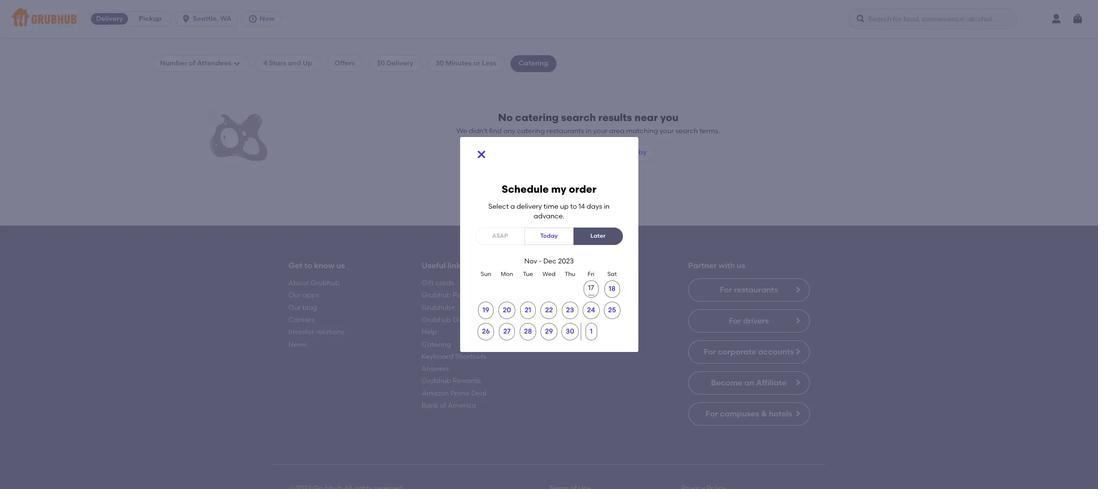 Task type: vqa. For each thing, say whether or not it's contained in the screenshot.
in
yes



Task type: describe. For each thing, give the bounding box(es) containing it.
grubhub inside about grubhub our apps our blog careers investor relations news
[[310, 279, 340, 287]]

29
[[545, 328, 553, 336]]

know
[[314, 261, 335, 270]]

prime
[[451, 389, 470, 398]]

later
[[591, 233, 606, 239]]

about grubhub our apps our blog careers investor relations news
[[289, 279, 344, 349]]

for for for drivers
[[729, 316, 741, 326]]

for
[[587, 212, 596, 221]]

for campuses & hotels link
[[688, 403, 810, 426]]

in inside select a delivery time up to 14 days in advance.
[[604, 203, 610, 211]]

become
[[711, 378, 743, 388]]

1
[[590, 328, 593, 336]]

help link
[[422, 328, 437, 336]]

links
[[448, 261, 465, 270]]

cards
[[436, 279, 454, 287]]

any
[[503, 127, 516, 135]]

20
[[503, 306, 511, 315]]

results
[[598, 111, 632, 123]]

news
[[289, 340, 306, 349]]

youtube
[[555, 316, 583, 324]]

1 horizontal spatial search
[[676, 127, 698, 135]]

affiliate
[[756, 378, 787, 388]]

later button
[[573, 228, 623, 245]]

26
[[482, 328, 490, 336]]

for restaurants link
[[688, 279, 810, 302]]

up
[[560, 203, 569, 211]]

delivery inside button
[[96, 15, 123, 23]]

26 button
[[478, 323, 494, 341]]

us for partner with us
[[737, 261, 745, 270]]

main navigation navigation
[[0, 0, 1098, 38]]

useful
[[422, 261, 446, 270]]

days
[[587, 203, 602, 211]]

number
[[160, 59, 187, 67]]

schedule
[[502, 183, 549, 195]]

relations
[[316, 328, 344, 336]]

connect
[[555, 261, 588, 270]]

delivery inside the no catering search results near you 'main content'
[[387, 59, 413, 67]]

about
[[289, 279, 309, 287]]

mon
[[501, 271, 513, 278]]

restaurants inside see all catering restaurants nearby "button"
[[584, 148, 622, 156]]

restaurants inside no catering search results near you we didn't find any catering restaurants in your area matching your search terms.
[[547, 127, 584, 135]]

perks
[[453, 291, 470, 300]]

today
[[540, 233, 558, 239]]

for corporate accounts link
[[688, 341, 810, 364]]

offers
[[335, 59, 355, 67]]

attendees
[[197, 59, 231, 67]]

amazon prime deal link
[[422, 389, 486, 398]]

29 button
[[541, 323, 557, 341]]

become an affiliate
[[711, 378, 787, 388]]

wed
[[543, 271, 556, 278]]

connect with us
[[555, 261, 617, 270]]

&
[[761, 409, 767, 419]]

instagram youtube
[[555, 304, 589, 324]]

and
[[288, 59, 301, 67]]

pickup
[[139, 15, 162, 23]]

less
[[482, 59, 496, 67]]

tue
[[523, 271, 533, 278]]

seattle, wa button
[[175, 11, 242, 27]]

22
[[545, 306, 553, 315]]

grubhub down grubhub+ link
[[422, 316, 451, 324]]

30 for 30 minutes or less
[[436, 59, 444, 67]]

our apps link
[[289, 291, 319, 300]]

order
[[569, 183, 597, 195]]

time
[[544, 203, 559, 211]]

1 your from the left
[[593, 127, 608, 135]]

for corporate accounts
[[704, 347, 794, 357]]

catering right the any
[[517, 127, 545, 135]]

30 button
[[562, 323, 579, 341]]

seattle,
[[193, 15, 218, 23]]

delivery button
[[89, 11, 130, 27]]

for drivers
[[729, 316, 769, 326]]

hotels
[[769, 409, 792, 419]]

catering inside 'gift cards grubhub perks grubhub+ grubhub guarantee help catering keyboard shortcuts answers grubhub rewards amazon prime deal bank of america'
[[422, 340, 451, 349]]

svg image inside the no catering search results near you 'main content'
[[233, 60, 241, 68]]

asap
[[492, 233, 508, 239]]

for drivers link
[[688, 310, 810, 333]]

catering up the any
[[515, 111, 559, 123]]

for restaurants
[[720, 285, 778, 295]]

with for partner
[[719, 261, 735, 270]]

our blog link
[[289, 304, 317, 312]]

campuses
[[720, 409, 759, 419]]

see
[[513, 199, 525, 207]]

new
[[506, 212, 520, 221]]

in inside no catering search results near you we didn't find any catering restaurants in your area matching your search terms.
[[586, 127, 592, 135]]

grubhub guarantee link
[[422, 316, 489, 324]]

svg image inside now 'button'
[[248, 14, 258, 24]]

25
[[608, 306, 616, 315]]

for for for restaurants
[[720, 285, 732, 295]]

facebook
[[555, 279, 588, 287]]

27
[[503, 328, 511, 336]]

catering inside "button"
[[554, 148, 582, 156]]

guarantee
[[453, 316, 489, 324]]

0 horizontal spatial search
[[561, 111, 596, 123]]

wa
[[220, 15, 232, 23]]

suggest a new catering restaurant for grubhub
[[472, 212, 627, 221]]

gift
[[422, 279, 434, 287]]

0 horizontal spatial of
[[189, 59, 195, 67]]

24 button
[[583, 302, 600, 319]]

now button
[[242, 11, 285, 27]]

get to know us
[[289, 261, 345, 270]]

answers
[[422, 365, 449, 373]]

blog
[[302, 304, 317, 312]]

delivery
[[517, 203, 542, 211]]



Task type: locate. For each thing, give the bounding box(es) containing it.
grubhub down answers link
[[422, 377, 451, 385]]

with up the fri
[[590, 261, 606, 270]]

investor relations link
[[289, 328, 344, 336]]

drivers
[[743, 316, 769, 326]]

1 vertical spatial delivery
[[387, 59, 413, 67]]

no
[[498, 111, 513, 123]]

0 horizontal spatial in
[[586, 127, 592, 135]]

0 vertical spatial svg image
[[1072, 13, 1084, 25]]

schedule my order
[[502, 183, 597, 195]]

svg image inside seattle, wa 'button'
[[181, 14, 191, 24]]

30 for 30
[[566, 328, 574, 336]]

a inside select a delivery time up to 14 days in advance.
[[511, 203, 515, 211]]

in up see all catering restaurants nearby
[[586, 127, 592, 135]]

0 vertical spatial catering
[[519, 59, 548, 67]]

to inside select a delivery time up to 14 days in advance.
[[570, 203, 577, 211]]

see all catering restaurants nearby
[[530, 148, 647, 156]]

1 vertical spatial to
[[304, 261, 312, 270]]

no catering search results near you we didn't find any catering restaurants in your area matching your search terms.
[[457, 111, 720, 135]]

1 horizontal spatial your
[[660, 127, 674, 135]]

a for select
[[511, 203, 515, 211]]

grubhub down for?
[[597, 212, 627, 221]]

1 horizontal spatial svg image
[[1072, 13, 1084, 25]]

all
[[544, 148, 552, 156]]

no catering search results near you main content
[[0, 38, 1098, 489]]

0 horizontal spatial catering
[[422, 340, 451, 349]]

0 vertical spatial delivery
[[96, 15, 123, 23]]

0 vertical spatial restaurants
[[547, 127, 584, 135]]

restaurants up drivers
[[734, 285, 778, 295]]

an
[[745, 378, 754, 388]]

suggest
[[472, 212, 498, 221]]

catering
[[519, 59, 548, 67], [422, 340, 451, 349]]

fri
[[588, 271, 595, 278]]

for left campuses
[[706, 409, 718, 419]]

our down about at the left bottom
[[289, 291, 301, 300]]

seattle, wa
[[193, 15, 232, 23]]

1 with from the left
[[590, 261, 606, 270]]

to left 14
[[570, 203, 577, 211]]

delivery right the $0
[[387, 59, 413, 67]]

of right the bank
[[440, 402, 446, 410]]

our up careers
[[289, 304, 301, 312]]

catering right less
[[519, 59, 548, 67]]

2 our from the top
[[289, 304, 301, 312]]

1 horizontal spatial a
[[511, 203, 515, 211]]

0 horizontal spatial us
[[336, 261, 345, 270]]

0 horizontal spatial delivery
[[96, 15, 123, 23]]

nearby
[[623, 148, 647, 156]]

for left drivers
[[729, 316, 741, 326]]

of inside 'gift cards grubhub perks grubhub+ grubhub guarantee help catering keyboard shortcuts answers grubhub rewards amazon prime deal bank of america'
[[440, 402, 446, 410]]

30 inside button
[[566, 328, 574, 336]]

get
[[289, 261, 303, 270]]

up
[[303, 59, 312, 67]]

for inside 'link'
[[706, 409, 718, 419]]

us for connect with us
[[608, 261, 617, 270]]

restaurants up the 'all' at the top
[[547, 127, 584, 135]]

restaurants
[[547, 127, 584, 135], [584, 148, 622, 156], [734, 285, 778, 295]]

30 inside the no catering search results near you 'main content'
[[436, 59, 444, 67]]

1 vertical spatial of
[[440, 402, 446, 410]]

1 button
[[586, 323, 597, 341]]

us up sat at the bottom
[[608, 261, 617, 270]]

1 vertical spatial catering
[[422, 340, 451, 349]]

catering inside button
[[521, 212, 549, 221]]

1 our from the top
[[289, 291, 301, 300]]

restaurants down area
[[584, 148, 622, 156]]

0 horizontal spatial 30
[[436, 59, 444, 67]]

catering down 'delivery'
[[521, 212, 549, 221]]

0 vertical spatial to
[[570, 203, 577, 211]]

of right "number"
[[189, 59, 195, 67]]

svg image
[[181, 14, 191, 24], [248, 14, 258, 24], [856, 14, 866, 24], [476, 149, 487, 160]]

1 vertical spatial a
[[500, 212, 504, 221]]

our
[[289, 291, 301, 300], [289, 304, 301, 312]]

grubhub down the "know"
[[310, 279, 340, 287]]

us up for restaurants
[[737, 261, 745, 270]]

what
[[526, 199, 543, 207]]

investor
[[289, 328, 314, 336]]

catering up keyboard
[[422, 340, 451, 349]]

$0
[[377, 59, 385, 67]]

a
[[511, 203, 515, 211], [500, 212, 504, 221]]

0 vertical spatial search
[[561, 111, 596, 123]]

24
[[587, 306, 595, 315]]

restaurant
[[551, 212, 585, 221]]

30
[[436, 59, 444, 67], [566, 328, 574, 336]]

pickup button
[[130, 11, 171, 27]]

useful links
[[422, 261, 465, 270]]

2 your from the left
[[660, 127, 674, 135]]

0 horizontal spatial with
[[590, 261, 606, 270]]

grubhub+ link
[[422, 304, 455, 312]]

we
[[457, 127, 467, 135]]

0 horizontal spatial your
[[593, 127, 608, 135]]

for down partner with us
[[720, 285, 732, 295]]

$0 delivery
[[377, 59, 413, 67]]

don't see what you're looking for?
[[494, 199, 604, 207]]

your
[[593, 127, 608, 135], [660, 127, 674, 135]]

1 vertical spatial in
[[604, 203, 610, 211]]

search up see all catering restaurants nearby
[[561, 111, 596, 123]]

1 vertical spatial our
[[289, 304, 301, 312]]

nov
[[524, 257, 537, 265]]

shortcuts
[[455, 353, 487, 361]]

cell
[[581, 281, 602, 298]]

your left area
[[593, 127, 608, 135]]

28
[[524, 328, 532, 336]]

2 us from the left
[[608, 261, 617, 270]]

catering right the 'all' at the top
[[554, 148, 582, 156]]

or
[[473, 59, 480, 67]]

grubhub rewards link
[[422, 377, 481, 385]]

apps
[[302, 291, 319, 300]]

27 button
[[499, 323, 515, 341]]

didn't
[[469, 127, 488, 135]]

matching
[[626, 127, 658, 135]]

terms.
[[700, 127, 720, 135]]

2 horizontal spatial us
[[737, 261, 745, 270]]

restaurants inside for restaurants link
[[734, 285, 778, 295]]

grubhub+
[[422, 304, 455, 312]]

4 stars and up
[[263, 59, 312, 67]]

1 horizontal spatial delivery
[[387, 59, 413, 67]]

in right for?
[[604, 203, 610, 211]]

30 down the youtube link
[[566, 328, 574, 336]]

sat
[[608, 271, 617, 278]]

for for for corporate accounts
[[704, 347, 716, 357]]

bank
[[422, 402, 438, 410]]

amazon
[[422, 389, 449, 398]]

svg image
[[1072, 13, 1084, 25], [233, 60, 241, 68]]

looking
[[566, 199, 590, 207]]

2 with from the left
[[719, 261, 735, 270]]

19
[[483, 306, 489, 315]]

1 vertical spatial svg image
[[233, 60, 241, 68]]

keyboard shortcuts link
[[422, 353, 487, 361]]

1 horizontal spatial to
[[570, 203, 577, 211]]

2 vertical spatial restaurants
[[734, 285, 778, 295]]

see
[[530, 148, 542, 156]]

news link
[[289, 340, 306, 349]]

0 vertical spatial our
[[289, 291, 301, 300]]

22 button
[[541, 302, 557, 319]]

svg image inside main navigation navigation
[[1072, 13, 1084, 25]]

careers link
[[289, 316, 315, 324]]

0 vertical spatial in
[[586, 127, 592, 135]]

a inside button
[[500, 212, 504, 221]]

18
[[609, 285, 616, 293]]

deal
[[471, 389, 486, 398]]

you
[[660, 111, 679, 123]]

1 horizontal spatial catering
[[519, 59, 548, 67]]

1 horizontal spatial with
[[719, 261, 735, 270]]

asap button
[[476, 228, 525, 245]]

to inside the no catering search results near you 'main content'
[[304, 261, 312, 270]]

don't
[[494, 199, 512, 207]]

0 horizontal spatial svg image
[[233, 60, 241, 68]]

1 vertical spatial 30
[[566, 328, 574, 336]]

1 horizontal spatial us
[[608, 261, 617, 270]]

28 button
[[520, 323, 536, 341]]

grubhub inside button
[[597, 212, 627, 221]]

us right the "know"
[[336, 261, 345, 270]]

with
[[590, 261, 606, 270], [719, 261, 735, 270]]

you're
[[545, 199, 565, 207]]

for left corporate
[[704, 347, 716, 357]]

1 horizontal spatial in
[[604, 203, 610, 211]]

1 horizontal spatial 30
[[566, 328, 574, 336]]

today button
[[524, 228, 574, 245]]

a up new
[[511, 203, 515, 211]]

1 vertical spatial restaurants
[[584, 148, 622, 156]]

sun
[[481, 271, 491, 278]]

with right partner at right
[[719, 261, 735, 270]]

area
[[609, 127, 625, 135]]

1 horizontal spatial of
[[440, 402, 446, 410]]

30 left minutes
[[436, 59, 444, 67]]

0 vertical spatial a
[[511, 203, 515, 211]]

number of attendees
[[160, 59, 231, 67]]

keyboard
[[422, 353, 454, 361]]

0 vertical spatial of
[[189, 59, 195, 67]]

3 us from the left
[[737, 261, 745, 270]]

to right get
[[304, 261, 312, 270]]

facebook link
[[555, 279, 588, 287]]

0 vertical spatial 30
[[436, 59, 444, 67]]

1 us from the left
[[336, 261, 345, 270]]

1 vertical spatial search
[[676, 127, 698, 135]]

find
[[489, 127, 502, 135]]

grubhub down the gift cards link on the left bottom of the page
[[422, 291, 451, 300]]

a down select
[[500, 212, 504, 221]]

with for connect
[[590, 261, 606, 270]]

stars
[[269, 59, 286, 67]]

0 horizontal spatial to
[[304, 261, 312, 270]]

0 horizontal spatial a
[[500, 212, 504, 221]]

search down you
[[676, 127, 698, 135]]

america
[[448, 402, 476, 410]]

2023
[[558, 257, 574, 265]]

select
[[489, 203, 509, 211]]

answers link
[[422, 365, 449, 373]]

thu
[[565, 271, 575, 278]]

for for for campuses & hotels
[[706, 409, 718, 419]]

accounts
[[758, 347, 794, 357]]

delivery left the pickup
[[96, 15, 123, 23]]

your down you
[[660, 127, 674, 135]]

a for suggest
[[500, 212, 504, 221]]

21 button
[[520, 302, 536, 319]]



